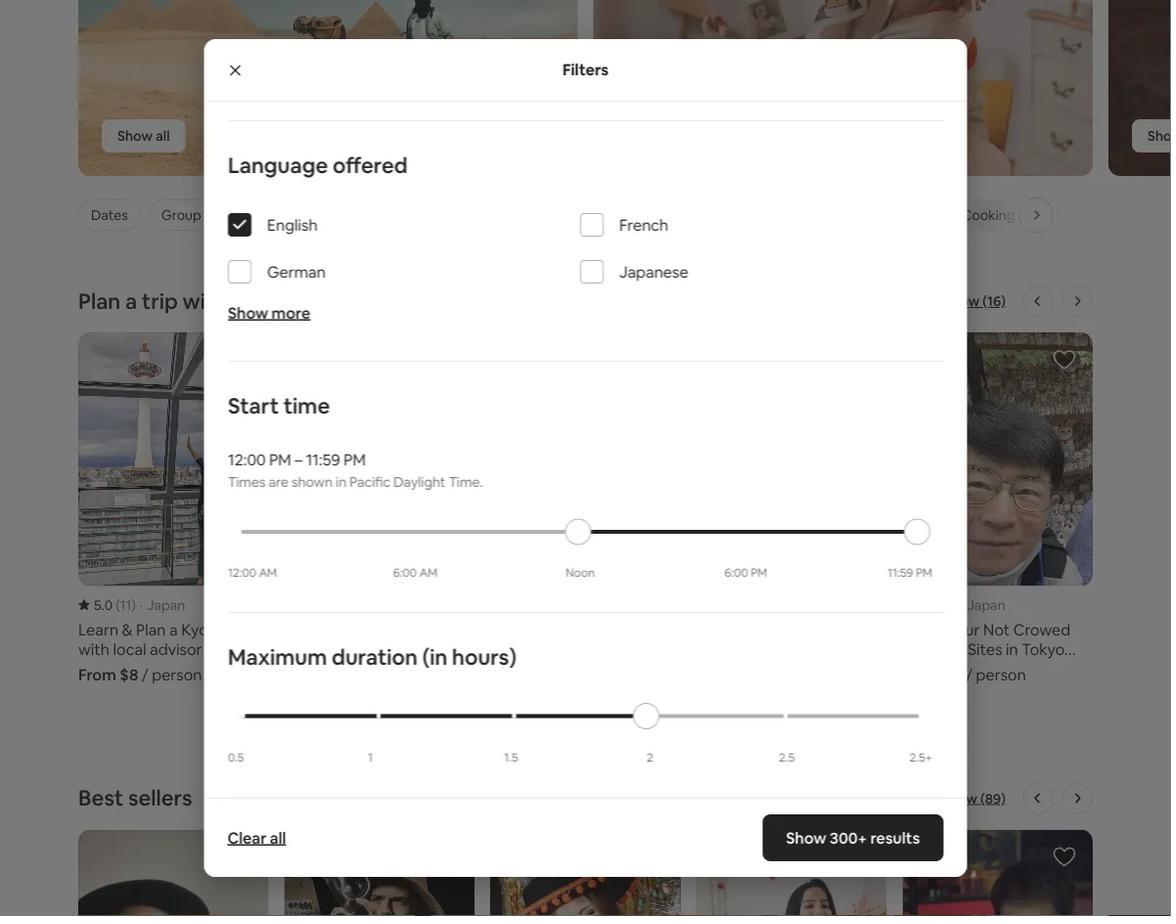 Task type: locate. For each thing, give the bounding box(es) containing it.
0 horizontal spatial from
[[78, 665, 116, 685]]

2 · from the left
[[350, 596, 353, 614]]

1 horizontal spatial /
[[357, 665, 364, 685]]

11 up the from $8
[[532, 596, 543, 614]]

0 horizontal spatial person
[[152, 665, 202, 685]]

5.0 left 34
[[300, 596, 319, 614]]

( inside learn & plan a kyoto trip with local advisor yuko group
[[116, 596, 120, 614]]

pm up new · japan
[[751, 566, 767, 581]]

0 vertical spatial all
[[156, 127, 170, 145]]

12:00 for am
[[228, 566, 256, 581]]

group
[[228, 0, 944, 122]]

3
[[944, 596, 952, 614]]

save this experience image for 34
[[435, 348, 458, 372]]

1 / from the left
[[142, 665, 148, 685]]

show (16) link
[[945, 292, 1006, 311]]

5.0 inside plan the perfect customised japan trip with local expert group
[[300, 596, 319, 614]]

from
[[78, 665, 116, 685], [284, 665, 322, 685], [490, 665, 528, 685]]

clear all
[[228, 828, 286, 848]]

pm up in
[[343, 450, 365, 470]]

show (16)
[[945, 293, 1006, 310]]

3 from from the left
[[490, 665, 528, 685]]

) up the from $8
[[543, 596, 548, 614]]

3 japan from the left
[[559, 596, 597, 614]]

2 12:00 from the top
[[228, 566, 256, 581]]

1 japan from the left
[[147, 596, 185, 614]]

3 5.0 from the left
[[506, 596, 525, 614]]

show inside show 300+ results link
[[786, 828, 827, 848]]

japan right the 3
[[967, 596, 1006, 614]]

2 horizontal spatial person
[[976, 665, 1026, 685]]

4 ( from the left
[[940, 596, 944, 614]]

6:00 up new
[[724, 566, 748, 581]]

person inside learn & plan a kyoto trip with local advisor yuko group
[[152, 665, 202, 685]]

1 horizontal spatial all
[[270, 828, 286, 848]]

2 5.0 from the left
[[300, 596, 319, 614]]

5.0 inside create a customized guide book of tokyo with a local guide group
[[506, 596, 525, 614]]

am up maximum
[[258, 566, 277, 581]]

2 $8 from the left
[[532, 665, 550, 685]]

trip
[[142, 287, 178, 315]]

5.0 up hours)
[[506, 596, 525, 614]]

pm
[[269, 450, 291, 470], [343, 450, 365, 470], [751, 566, 767, 581], [916, 566, 932, 581]]

from $46 / person
[[284, 665, 417, 685]]

filters
[[297, 206, 333, 224]]

show
[[117, 127, 153, 145], [945, 293, 980, 310], [228, 303, 268, 323], [942, 790, 978, 808], [786, 828, 827, 848]]

11 inside create a customized guide book of tokyo with a local guide group
[[532, 596, 543, 614]]

show 300+ results link
[[763, 815, 944, 862]]

2.5
[[779, 751, 794, 766]]

2 ( from the left
[[322, 596, 326, 614]]

11:59 pm
[[887, 566, 932, 581]]

0 horizontal spatial all
[[156, 127, 170, 145]]

0 horizontal spatial am
[[258, 566, 277, 581]]

12:00 up times
[[228, 450, 265, 470]]

family
[[537, 206, 577, 224]]

( for 5.0 ( 11 ) · japan
[[528, 596, 532, 614]]

( inside plan the perfect customised japan trip with local expert group
[[322, 596, 326, 614]]

friendly
[[580, 206, 628, 224]]

pm for 6:00
[[751, 566, 767, 581]]

4 japan from the left
[[752, 596, 790, 614]]

plan a tour not crowed but cool sites in tokyo local group
[[903, 333, 1093, 685]]

rating 5.0 out of 5; 11 reviews image left · japan
[[78, 596, 136, 614]]

dance element
[[1054, 206, 1095, 224]]

1 rating 5.0 out of 5; 11 reviews image from the left
[[78, 596, 136, 614]]

1 12:00 from the top
[[228, 450, 265, 470]]

1 11 from the left
[[120, 596, 131, 614]]

3 ( from the left
[[528, 596, 532, 614]]

) for 5.0 ( 11 )
[[131, 596, 136, 614]]

) inside plan the perfect customised japan trip with local expert group
[[342, 596, 346, 614]]

japan right 5.0 ( 11 )
[[147, 596, 185, 614]]

group inside more filters "dialog"
[[228, 0, 944, 122]]

$46
[[326, 665, 354, 685]]

results
[[871, 828, 920, 848]]

from for from $46
[[284, 665, 322, 685]]

save this experience image
[[229, 846, 252, 869], [847, 846, 870, 869], [1053, 846, 1076, 869]]

2 / from the left
[[357, 665, 364, 685]]

1 horizontal spatial $8
[[532, 665, 550, 685]]

11:59
[[305, 450, 340, 470], [887, 566, 913, 581]]

from left $46
[[284, 665, 322, 685]]

show for show all
[[117, 127, 153, 145]]

japan inside plan a tour not crowed but cool sites in tokyo local group
[[967, 596, 1006, 614]]

(16)
[[983, 293, 1006, 310]]

1 6:00 from the left
[[393, 566, 416, 581]]

show inside show (16) link
[[945, 293, 980, 310]]

2 person from the left
[[367, 665, 417, 685]]

5.0 ( 3
[[918, 596, 952, 614]]

show all link
[[102, 119, 185, 153]]

am up (in
[[419, 566, 437, 581]]

pm up rating 5.0 out of 5; 3 reviews image
[[916, 566, 932, 581]]

0 horizontal spatial 11
[[120, 596, 131, 614]]

) inside create a customized guide book of tokyo with a local guide group
[[543, 596, 548, 614]]

from $8 / person
[[78, 665, 202, 685]]

japan right 34
[[357, 596, 395, 614]]

person
[[152, 665, 202, 685], [367, 665, 417, 685], [976, 665, 1026, 685]]

· inside learn & plan a kyoto trip with local advisor yuko group
[[140, 596, 143, 614]]

( inside plan a tour not crowed but cool sites in tokyo local group
[[940, 596, 944, 614]]

am for 6:00 am
[[419, 566, 437, 581]]

( for 5.0 ( 11 )
[[116, 596, 120, 614]]

11 for 5.0
[[120, 596, 131, 614]]

·
[[140, 596, 143, 614], [350, 596, 353, 614], [552, 596, 555, 614], [745, 596, 748, 614]]

2 horizontal spatial save this experience image
[[1053, 846, 1076, 869]]

5.0 for 5.0 ( 34 ) · japan
[[300, 596, 319, 614]]

animals
[[667, 206, 716, 224]]

rating 5.0 out of 5; 11 reviews image inside create a customized guide book of tokyo with a local guide group
[[490, 596, 548, 614]]

all inside button
[[270, 828, 286, 848]]

11:59 up rating 5.0 out of 5; 3 reviews image
[[887, 566, 913, 581]]

11
[[120, 596, 131, 614], [532, 596, 543, 614]]

2 rating 5.0 out of 5; 11 reviews image from the left
[[490, 596, 548, 614]]

2 horizontal spatial )
[[543, 596, 548, 614]]

1 horizontal spatial rating 5.0 out of 5; 11 reviews image
[[490, 596, 548, 614]]

start time
[[228, 392, 330, 420]]

3 · from the left
[[552, 596, 555, 614]]

japan inside learn & plan a kyoto trip with local advisor yuko group
[[147, 596, 185, 614]]

5.0 ( 34 ) · japan
[[300, 596, 395, 614]]

0 horizontal spatial /
[[142, 665, 148, 685]]

4 · from the left
[[745, 596, 748, 614]]

0 vertical spatial 12:00
[[228, 450, 265, 470]]

0 horizontal spatial rating 5.0 out of 5; 11 reviews image
[[78, 596, 136, 614]]

/ inside learn & plan a kyoto trip with local advisor yuko group
[[142, 665, 148, 685]]

$8 right hours)
[[532, 665, 550, 685]]

new experience; 0 reviews image
[[697, 596, 741, 614]]

0 vertical spatial 11:59
[[305, 450, 340, 470]]

5.0 inside learn & plan a kyoto trip with local advisor yuko group
[[94, 596, 113, 614]]

am
[[258, 566, 277, 581], [419, 566, 437, 581]]

) left · japan
[[131, 596, 136, 614]]

more
[[261, 206, 294, 224]]

pm for 11:59
[[916, 566, 932, 581]]

0 horizontal spatial 11:59
[[305, 450, 340, 470]]

show for show (89)
[[942, 790, 978, 808]]

from inside learn & plan a kyoto trip with local advisor yuko group
[[78, 665, 116, 685]]

show inside show all link
[[117, 127, 153, 145]]

1 ( from the left
[[116, 596, 120, 614]]

0 horizontal spatial 6:00
[[393, 566, 416, 581]]

1 ) from the left
[[131, 596, 136, 614]]

11 inside learn & plan a kyoto trip with local advisor yuko group
[[120, 596, 131, 614]]

12:00 inside 12:00 pm – 11:59 pm times are shown in pacific daylight time.
[[228, 450, 265, 470]]

3 save this experience image from the left
[[641, 348, 664, 372]]

person for from $46 / person
[[367, 665, 417, 685]]

/
[[142, 665, 148, 685], [357, 665, 364, 685], [966, 665, 973, 685]]

5.0 inside plan a tour not crowed but cool sites in tokyo local group
[[918, 596, 937, 614]]

save this experience image
[[229, 348, 252, 372], [435, 348, 458, 372], [641, 348, 664, 372], [847, 348, 870, 372], [1053, 348, 1076, 372]]

1 horizontal spatial person
[[367, 665, 417, 685]]

in
[[335, 474, 346, 492]]

person inside plan the perfect customised japan trip with local expert group
[[367, 665, 417, 685]]

) up the 'maximum duration (in hours)'
[[342, 596, 346, 614]]

2 horizontal spatial from
[[490, 665, 528, 685]]

$8 down 5.0 ( 11 )
[[120, 665, 138, 685]]

show (89) link
[[942, 789, 1006, 809]]

2 11 from the left
[[532, 596, 543, 614]]

2 save this experience image from the left
[[847, 846, 870, 869]]

all inside new this week group
[[156, 127, 170, 145]]

1 horizontal spatial 11
[[532, 596, 543, 614]]

5.0 left · japan
[[94, 596, 113, 614]]

2
[[646, 751, 653, 766]]

japan down 6:00 pm
[[752, 596, 790, 614]]

from down 5.0 ( 11 )
[[78, 665, 116, 685]]

34
[[326, 596, 342, 614]]

2 ) from the left
[[342, 596, 346, 614]]

1 vertical spatial 11:59
[[887, 566, 913, 581]]

0 horizontal spatial )
[[131, 596, 136, 614]]

japan inside group
[[357, 596, 395, 614]]

save this experience image inside plan the perfect customised japan trip with local expert group
[[435, 348, 458, 372]]

learn & plan a kyoto trip with local advisor yuko group
[[78, 333, 269, 685]]

3 / from the left
[[966, 665, 973, 685]]

person for from $8 / person
[[152, 665, 202, 685]]

1 horizontal spatial from
[[284, 665, 322, 685]]

/ inside plan the perfect customised japan trip with local expert group
[[357, 665, 364, 685]]

1 horizontal spatial 6:00
[[724, 566, 748, 581]]

from right (in
[[490, 665, 528, 685]]

japan down noon
[[559, 596, 597, 614]]

12:00 down times
[[228, 566, 256, 581]]

2 6:00 from the left
[[724, 566, 748, 581]]

5 japan from the left
[[967, 596, 1006, 614]]

language offered
[[228, 152, 407, 180]]

rating 5.0 out of 5; 3 reviews image
[[903, 596, 956, 614]]

pm left –
[[269, 450, 291, 470]]

rating 5.0 out of 5; 11 reviews image inside learn & plan a kyoto trip with local advisor yuko group
[[78, 596, 136, 614]]

dance
[[1054, 206, 1095, 224]]

are
[[268, 474, 288, 492]]

from for from $8
[[78, 665, 116, 685]]

new · japan
[[712, 596, 790, 614]]

2 from from the left
[[284, 665, 322, 685]]

2 am from the left
[[419, 566, 437, 581]]

$8
[[120, 665, 138, 685], [532, 665, 550, 685]]

1 horizontal spatial save this experience image
[[847, 846, 870, 869]]

help
[[232, 287, 276, 315]]

save this experience image inside the itinerary planning of kyoto, japan hosted by tomoko & 'group'
[[847, 348, 870, 372]]

all
[[156, 127, 170, 145], [270, 828, 286, 848]]

$8 inside create a customized guide book of tokyo with a local guide group
[[532, 665, 550, 685]]

) for 5.0 ( 11 ) · japan
[[543, 596, 548, 614]]

1 am from the left
[[258, 566, 277, 581]]

(in
[[422, 644, 447, 672]]

$8 for from $8 / person
[[120, 665, 138, 685]]

animals element
[[667, 206, 716, 224]]

rating 5.0 out of 5; 11 reviews image for 5.0
[[490, 596, 548, 614]]

japan
[[147, 596, 185, 614], [357, 596, 395, 614], [559, 596, 597, 614], [752, 596, 790, 614], [967, 596, 1006, 614]]

12:00
[[228, 450, 265, 470], [228, 566, 256, 581]]

show for show (16)
[[945, 293, 980, 310]]

(89)
[[980, 790, 1006, 808]]

2 horizontal spatial /
[[966, 665, 973, 685]]

/ for from $8
[[142, 665, 148, 685]]

4 save this experience image from the left
[[847, 348, 870, 372]]

0 horizontal spatial $8
[[120, 665, 138, 685]]

/ inside plan a tour not crowed but cool sites in tokyo local group
[[966, 665, 973, 685]]

(
[[116, 596, 120, 614], [322, 596, 326, 614], [528, 596, 532, 614], [940, 596, 944, 614]]

from $8
[[490, 665, 550, 685]]

rating 5.0 out of 5; 11 reviews image up hours)
[[490, 596, 548, 614]]

1 vertical spatial all
[[270, 828, 286, 848]]

1 horizontal spatial )
[[342, 596, 346, 614]]

( inside create a customized guide book of tokyo with a local guide group
[[528, 596, 532, 614]]

2 japan from the left
[[357, 596, 395, 614]]

1 horizontal spatial am
[[419, 566, 437, 581]]

6:00 up the 5.0 ( 34 ) · japan
[[393, 566, 416, 581]]

1 vertical spatial 12:00
[[228, 566, 256, 581]]

1 5.0 from the left
[[94, 596, 113, 614]]

1 from from the left
[[78, 665, 116, 685]]

$8 inside learn & plan a kyoto trip with local advisor yuko group
[[120, 665, 138, 685]]

4 5.0 from the left
[[918, 596, 937, 614]]

6:00 for 6:00 pm
[[724, 566, 748, 581]]

itinerary planning of kyoto, japan hosted by tomoko & group
[[697, 333, 887, 685]]

5 save this experience image from the left
[[1053, 348, 1076, 372]]

1 · from the left
[[140, 596, 143, 614]]

11:59 right –
[[305, 450, 340, 470]]

plan the perfect customised japan trip with local expert group
[[284, 333, 475, 685]]

cooking
[[962, 206, 1015, 224]]

5.0 left the 3
[[918, 596, 937, 614]]

2 save this experience image from the left
[[435, 348, 458, 372]]

family friendly
[[537, 206, 628, 224]]

5.0
[[94, 596, 113, 614], [300, 596, 319, 614], [506, 596, 525, 614], [918, 596, 937, 614]]

dance button
[[1039, 199, 1111, 232]]

) inside learn & plan a kyoto trip with local advisor yuko group
[[131, 596, 136, 614]]

0 horizontal spatial save this experience image
[[229, 846, 252, 869]]

11 left · japan
[[120, 596, 131, 614]]

3 person from the left
[[976, 665, 1026, 685]]

start
[[228, 392, 278, 420]]

create a customized guide book of tokyo with a local guide group
[[490, 333, 681, 685]]

show more button
[[228, 303, 310, 323]]

1 person from the left
[[152, 665, 202, 685]]

3 ) from the left
[[543, 596, 548, 614]]

rating 5.0 out of 5; 11 reviews image
[[78, 596, 136, 614], [490, 596, 548, 614]]

around
[[450, 287, 522, 315]]

1 $8 from the left
[[120, 665, 138, 685]]

from inside plan the perfect customised japan trip with local expert group
[[284, 665, 322, 685]]

from inside create a customized guide book of tokyo with a local guide group
[[490, 665, 528, 685]]



Task type: describe. For each thing, give the bounding box(es) containing it.
rating 5.0 out of 5; 34 reviews image
[[284, 596, 346, 614]]

best
[[78, 785, 124, 813]]

a
[[125, 287, 137, 315]]

japan inside create a customized guide book of tokyo with a local guide group
[[559, 596, 597, 614]]

cooking element
[[962, 206, 1015, 224]]

5.0 for 5.0 ( 11 )
[[94, 596, 113, 614]]

french
[[619, 215, 668, 235]]

save this experience image for japan
[[847, 348, 870, 372]]

new
[[712, 596, 741, 614]]

1 horizontal spatial 11:59
[[887, 566, 913, 581]]

2.5+
[[909, 751, 932, 766]]

pacific
[[349, 474, 390, 492]]

world
[[565, 287, 623, 315]]

filters
[[563, 60, 609, 80]]

–
[[294, 450, 302, 470]]

6:00 pm
[[724, 566, 767, 581]]

language
[[228, 152, 328, 180]]

5.0 ( 11 ) · japan
[[506, 596, 597, 614]]

clear
[[228, 828, 267, 848]]

family friendly element
[[537, 206, 628, 224]]

1 save this experience image from the left
[[229, 348, 252, 372]]

family friendly button
[[521, 199, 643, 232]]

· inside create a customized guide book of tokyo with a local guide group
[[552, 596, 555, 614]]

more
[[271, 303, 310, 323]]

daylight
[[393, 474, 445, 492]]

5.0 ( 11 )
[[94, 596, 136, 614]]

local
[[334, 287, 382, 315]]

animals button
[[651, 199, 732, 232]]

show for show more
[[228, 303, 268, 323]]

from
[[280, 287, 330, 315]]

6:00 am
[[393, 566, 437, 581]]

new this week group
[[0, 0, 1171, 177]]

plan a trip with help from local hosts around the world
[[78, 287, 623, 315]]

time.
[[448, 474, 483, 492]]

11 for ·
[[532, 596, 543, 614]]

show (89)
[[942, 790, 1006, 808]]

0.5
[[228, 751, 244, 766]]

1 save this experience image from the left
[[229, 846, 252, 869]]

5.0 for 5.0 ( 11 ) · japan
[[506, 596, 525, 614]]

12:00 am
[[228, 566, 277, 581]]

hours)
[[452, 644, 516, 672]]

all for show all
[[156, 127, 170, 145]]

rating 5.0 out of 5; 11 reviews image for ·
[[78, 596, 136, 614]]

· japan
[[140, 596, 185, 614]]

clear all button
[[218, 819, 296, 858]]

300+
[[830, 828, 867, 848]]

save this experience image inside plan a tour not crowed but cool sites in tokyo local group
[[1053, 348, 1076, 372]]

person inside plan a tour not crowed but cool sites in tokyo local group
[[976, 665, 1026, 685]]

( for 5.0 ( 3
[[940, 596, 944, 614]]

12:00 pm – 11:59 pm times are shown in pacific daylight time.
[[228, 450, 483, 492]]

· inside the itinerary planning of kyoto, japan hosted by tomoko & 'group'
[[745, 596, 748, 614]]

save this experience image for 11
[[641, 348, 664, 372]]

11:59 inside 12:00 pm – 11:59 pm times are shown in pacific daylight time.
[[305, 450, 340, 470]]

· inside plan the perfect customised japan trip with local expert group
[[350, 596, 353, 614]]

pm for 12:00
[[269, 450, 291, 470]]

show more
[[228, 303, 310, 323]]

japan inside 'group'
[[752, 596, 790, 614]]

sellers
[[128, 785, 192, 813]]

cooking button
[[947, 199, 1031, 232]]

( for 5.0 ( 34 ) · japan
[[322, 596, 326, 614]]

best sellers
[[78, 785, 192, 813]]

am for 12:00 am
[[258, 566, 277, 581]]

times
[[228, 474, 265, 492]]

) for 5.0 ( 34 ) · japan
[[342, 596, 346, 614]]

shown
[[291, 474, 332, 492]]

show 300+ results
[[786, 828, 920, 848]]

show all
[[117, 127, 170, 145]]

maximum
[[228, 644, 327, 672]]

more filters dialog
[[204, 0, 967, 878]]

duration
[[331, 644, 417, 672]]

maximum duration (in hours)
[[228, 644, 516, 672]]

time
[[283, 392, 330, 420]]

hosts
[[387, 287, 445, 315]]

all for clear all
[[270, 828, 286, 848]]

the
[[526, 287, 561, 315]]

1.5
[[504, 751, 518, 766]]

more filters button
[[249, 200, 345, 231]]

plan
[[78, 287, 121, 315]]

japanese
[[619, 262, 688, 282]]

6:00 for 6:00 am
[[393, 566, 416, 581]]

more filters
[[261, 206, 333, 224]]

/ person
[[966, 665, 1026, 685]]

$8 for from $8
[[532, 665, 550, 685]]

german
[[267, 262, 325, 282]]

1
[[367, 751, 372, 766]]

5.0 for 5.0 ( 3
[[918, 596, 937, 614]]

/ for from $46
[[357, 665, 364, 685]]

noon
[[565, 566, 595, 581]]

offered
[[332, 152, 407, 180]]

with
[[183, 287, 227, 315]]

english
[[267, 215, 317, 235]]

show for show 300+ results
[[786, 828, 827, 848]]

3 save this experience image from the left
[[1053, 846, 1076, 869]]

12:00 for pm
[[228, 450, 265, 470]]



Task type: vqa. For each thing, say whether or not it's contained in the screenshot.
Less to the bottom
no



